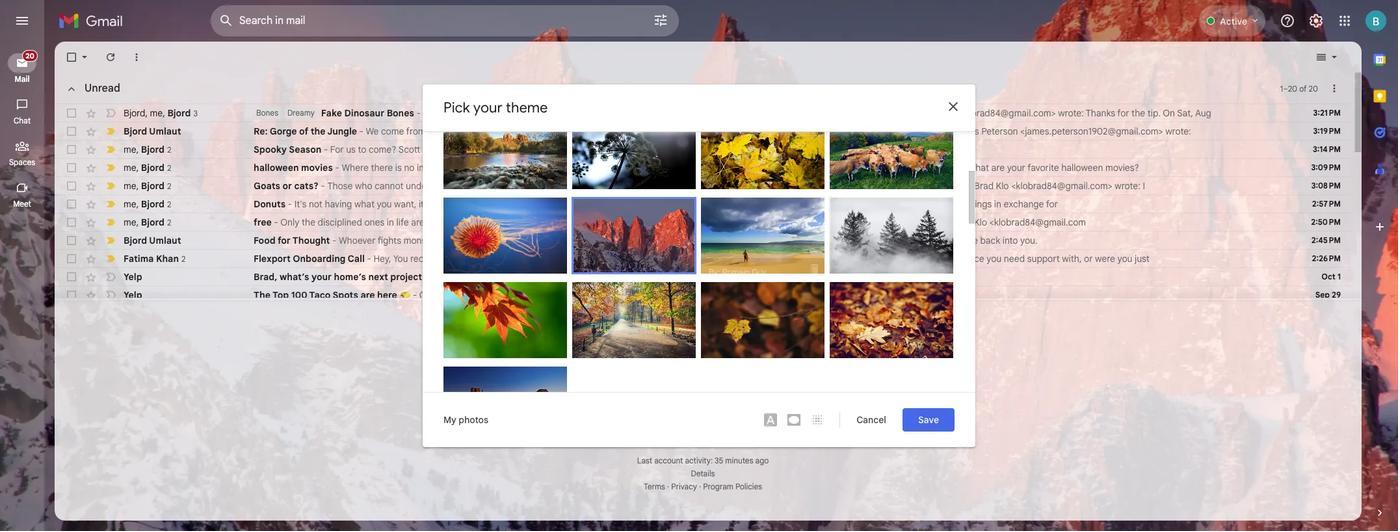Task type: describe. For each thing, give the bounding box(es) containing it.
have
[[887, 198, 907, 210]]

you up process
[[548, 217, 563, 228]]

, for spooky season
[[136, 143, 139, 155]]

🌮 image
[[400, 291, 411, 302]]

- right cats? at left top
[[321, 180, 325, 192]]

holmes
[[746, 107, 777, 119]]

theme
[[506, 99, 548, 116]]

1 · from the left
[[667, 482, 669, 492]]

what's
[[280, 271, 309, 283]]

, for goats or cats?
[[136, 180, 139, 192]]

sep up horror.
[[532, 144, 548, 155]]

1 were from the left
[[801, 253, 822, 265]]

1 horizontal spatial there
[[467, 162, 489, 174]]

1 horizontal spatial abyss,
[[555, 126, 581, 137]]

2:57 pm
[[1312, 199, 1341, 209]]

cucamonga
[[696, 289, 746, 301]]

my photos button
[[433, 408, 499, 432]]

brad up readings
[[974, 180, 994, 192]]

1 horizontal spatial 12,
[[678, 162, 688, 174]]

pm right '4:19'
[[959, 180, 972, 192]]

100
[[291, 289, 307, 301]]

here
[[377, 289, 397, 301]]

who
[[355, 180, 372, 192]]

głowaty down selected
[[758, 356, 790, 366]]

chat
[[14, 116, 31, 126]]

2 ͏͏ from the left
[[769, 289, 772, 301]]

<james.peterson1902@gmail.com>
[[1020, 126, 1163, 137]]

the left thinker
[[580, 107, 594, 119]]

thinks
[[662, 107, 687, 119]]

29,
[[831, 107, 843, 119]]

in right dream
[[653, 289, 661, 301]]

- right call
[[367, 253, 371, 265]]

in left life
[[387, 217, 394, 228]]

in down undisciplined,
[[529, 235, 536, 246]]

2 gb from the left
[[701, 390, 714, 402]]

tue, up 'kazantzakis'
[[793, 107, 810, 119]]

luminous
[[648, 126, 685, 137]]

10 row from the top
[[55, 268, 1352, 286]]

selected
[[725, 332, 766, 345]]

are right life
[[411, 217, 425, 228]]

1 vertical spatial or
[[1084, 253, 1093, 265]]

donuts - it's not having what you want, it's wanting what you've got. on wed, sep 13, 2023 at 12:36 pm brad klo <klobrad84@gmail.com> wrote: hey can i have some palm readings in exchange for
[[254, 198, 1058, 210]]

a left particular
[[905, 253, 910, 265]]

on right tip.
[[1163, 107, 1175, 119]]

with
[[610, 271, 627, 283]]

3:09 pm
[[1311, 163, 1341, 172]]

sep down luminous
[[659, 162, 675, 174]]

for right up
[[489, 253, 501, 265]]

advanced search options image
[[648, 7, 674, 33]]

what right clarify
[[762, 253, 782, 265]]

service
[[955, 253, 985, 265]]

2 dark from the left
[[534, 126, 552, 137]]

2 just from the left
[[1135, 253, 1150, 265]]

navigation containing mail
[[0, 42, 46, 531]]

pick your theme alert dialog
[[423, 84, 976, 447]]

1 horizontal spatial he
[[650, 107, 660, 119]]

1 not important switch from the top
[[104, 107, 117, 120]]

–
[[1283, 84, 1288, 93]]

by: inside option
[[838, 187, 849, 197]]

details
[[691, 469, 715, 479]]

0 horizontal spatial should
[[444, 235, 472, 246]]

search in mail image
[[215, 9, 238, 33]]

0 horizontal spatial back
[[547, 107, 567, 119]]

some
[[909, 198, 931, 210]]

5 ͏͏ from the left
[[828, 289, 830, 301]]

by: grzegorz głowaty up cancel
[[838, 356, 919, 366]]

dream
[[625, 289, 651, 301]]

2 20 from the left
[[1309, 84, 1318, 93]]

the up season
[[311, 126, 326, 137]]

, for free
[[136, 216, 139, 228]]

sep left the 29
[[1316, 290, 1330, 300]]

thanks
[[1086, 107, 1115, 119]]

what down who
[[354, 198, 375, 210]]

save button
[[903, 408, 955, 432]]

tue, up horror.
[[513, 144, 530, 155]]

0 horizontal spatial there
[[371, 162, 393, 174]]

refresh image
[[104, 51, 117, 64]]

1 vertical spatial i
[[882, 198, 885, 210]]

the right call
[[632, 126, 645, 137]]

ready??
[[832, 144, 865, 155]]

zermatt2
[[595, 270, 628, 281]]

recently
[[410, 253, 444, 265]]

1 dark from the left
[[435, 126, 454, 137]]

james
[[952, 126, 979, 137]]

2 vertical spatial guy
[[494, 356, 509, 366]]

7 row from the top
[[55, 213, 1352, 232]]

of up season
[[299, 126, 308, 137]]

animals option
[[444, 197, 567, 283]]

1 vertical spatial not
[[309, 198, 323, 210]]

pm up 'free - only the disciplined ones in life are free. if you are undisciplined, you are a slave to your moods and your passions. eliud kipchoge on wed, sep 13, 2023 at 1:58 pm brad klo <klobrad84@gmail.com'
[[662, 198, 675, 210]]

peterson
[[982, 126, 1018, 137]]

yelp.
[[629, 271, 649, 283]]

2:50
[[724, 162, 742, 174]]

up
[[476, 253, 487, 265]]

it's
[[419, 198, 431, 210]]

of right –
[[1300, 84, 1307, 93]]

your right find
[[530, 289, 549, 301]]

klo up friedrich
[[782, 162, 795, 174]]

1 vertical spatial back
[[980, 235, 1000, 246]]

2 vertical spatial i
[[668, 253, 671, 265]]

głowaty up the save
[[887, 356, 919, 366]]

a down 'free - only the disciplined ones in life are free. if you are undisciplined, you are a slave to your moods and your passions. eliud kipchoge on wed, sep 13, 2023 at 1:58 pm brad klo <klobrad84@gmail.com'
[[677, 235, 682, 246]]

1 inside row
[[1338, 272, 1341, 282]]

by: grzegorz głowaty down selected
[[709, 356, 790, 366]]

ones
[[365, 217, 385, 228]]

by: grzegorz głowaty down no
[[580, 356, 661, 366]]

your left 'favorite'
[[1007, 162, 1026, 174]]

0 vertical spatial by: romain guy
[[451, 187, 509, 197]]

are left here at the left bottom
[[361, 289, 375, 301]]

1 – 20 of 20
[[1280, 84, 1318, 93]]

6 ͏͏ from the left
[[839, 289, 842, 301]]

5 row from the top
[[55, 177, 1352, 195]]

important mainly because it was sent directly to you. switch for donuts - it's not having what you want, it's wanting what you've got. on wed, sep 13, 2023 at 12:36 pm brad klo <klobrad84@gmail.com> wrote: hey can i have some palm readings in exchange for
[[104, 198, 117, 211]]

1 aug from the left
[[812, 107, 829, 119]]

umlaut for re: gorge of the jungle - we come from a dark abyss, we end in a dark abyss, and we call the luminous interval life. nikos kazantzakis on mon, sep 11, 2023 at 10:24 am james peterson <james.peterson1902@gmail.com> wrote:
[[149, 126, 181, 137]]

fatima
[[124, 253, 154, 264]]

and
[[722, 235, 739, 246]]

those
[[327, 180, 353, 192]]

1 20 from the left
[[1288, 84, 1298, 93]]

tip.
[[1148, 107, 1161, 119]]

pm right 1:58
[[937, 217, 950, 228]]

free.
[[427, 217, 446, 228]]

1 vertical spatial by: romain guy
[[709, 261, 767, 271]]

spots
[[333, 289, 358, 301]]

2 we from the left
[[601, 126, 613, 137]]

with,
[[1062, 253, 1082, 265]]

2 horizontal spatial next
[[551, 289, 569, 301]]

0 vertical spatial not
[[620, 180, 634, 192]]

in right end
[[517, 126, 524, 137]]

painter,
[[497, 271, 528, 283]]

support
[[1027, 253, 1060, 265]]

dinosaur
[[344, 107, 384, 119]]

signed
[[446, 253, 474, 265]]

at left 1:38
[[586, 144, 595, 155]]

2023 up some
[[907, 180, 927, 192]]

mail, 20 unread messages image
[[21, 53, 36, 66]]

<klobrad84@gmail.com> down ready??
[[797, 162, 899, 174]]

2 no from the left
[[500, 162, 511, 174]]

2023 right "11,"
[[879, 126, 900, 137]]

cats?
[[294, 180, 319, 192]]

yelp for brad,
[[124, 271, 142, 283]]

toggle split pane mode image
[[1315, 51, 1328, 64]]

it.
[[707, 107, 715, 119]]

important according to google magic. switch for food for thought
[[104, 234, 117, 247]]

2 vertical spatial 12,
[[894, 180, 904, 192]]

where
[[342, 162, 369, 174]]

pm right 2:50
[[745, 162, 758, 174]]

wrote: down the movies?
[[1115, 180, 1141, 192]]

for
[[330, 144, 344, 155]]

1 horizontal spatial hey
[[929, 162, 945, 174]]

- left we
[[359, 126, 364, 137]]

the left list
[[464, 289, 478, 301]]

greg
[[594, 187, 612, 197]]

10:24
[[913, 126, 935, 137]]

terms link
[[644, 482, 665, 492]]

to left it
[[491, 235, 500, 246]]

, for halloween movies
[[136, 162, 139, 173]]

0 vertical spatial 1
[[1280, 84, 1283, 93]]

<klobrad84@gmail.com> down 'favorite'
[[1011, 180, 1113, 192]]

🎃 image
[[865, 145, 876, 156]]

3 ͏͏ from the left
[[793, 289, 795, 301]]

at down bullock on the left of the page
[[629, 198, 637, 210]]

1 vertical spatial he
[[590, 235, 600, 246]]

to right us
[[358, 144, 366, 155]]

0 horizontal spatial bones
[[256, 108, 278, 118]]

- down disciplined
[[332, 235, 336, 246]]

0 horizontal spatial or
[[283, 180, 292, 192]]

to down and
[[723, 253, 731, 265]]

to left put
[[475, 180, 484, 192]]

row containing bjord
[[55, 104, 1352, 122]]

thought
[[292, 235, 330, 246]]

the up thought
[[302, 217, 315, 228]]

- left it's at the top left of page
[[288, 198, 292, 210]]

wrote: down sat,
[[1166, 126, 1191, 137]]

horror.
[[513, 162, 541, 174]]

flexport onboarding call - hey, you recently signed up for your flexport seller portal account, and i just wanted to clarify what you were looking for. is there a particular service you need support with, or were you just
[[254, 253, 1150, 265]]

unread tab panel
[[55, 73, 1352, 468]]

jungle
[[327, 126, 357, 137]]

favorite
[[1028, 162, 1059, 174]]

and right list
[[494, 289, 510, 301]]

conversations
[[657, 332, 722, 345]]

0 vertical spatial am
[[902, 107, 915, 119]]

klo down luminous
[[652, 144, 665, 155]]

<klobrad84@gmail.com> up the eliud
[[715, 198, 816, 210]]

1 horizontal spatial that
[[510, 235, 527, 246]]

palm
[[934, 198, 954, 210]]

by: greg bullock
[[580, 187, 641, 197]]

not important switch for brad, what's your home's next project?
[[104, 271, 117, 284]]

re: gorge of the jungle - we come from a dark abyss, we end in a dark abyss, and we call the luminous interval life. nikos kazantzakis on mon, sep 11, 2023 at 10:24 am james peterson <james.peterson1902@gmail.com> wrote:
[[254, 126, 1191, 137]]

doyle
[[601, 162, 624, 174]]

brad up friedrich
[[760, 162, 780, 174]]

sep 29
[[1316, 290, 1341, 300]]

you down mon,
[[815, 144, 830, 155]]

you right the if on the right of page
[[749, 235, 764, 246]]

klo up the james
[[939, 107, 952, 119]]

6 row from the top
[[55, 195, 1352, 213]]

1 horizontal spatial bones
[[387, 107, 414, 119]]

3:14 pm
[[1313, 144, 1341, 154]]

privacy link
[[671, 482, 697, 492]]

onboarding
[[293, 253, 346, 265]]

sep left "11,"
[[849, 126, 866, 137]]

1 horizontal spatial am
[[937, 126, 950, 137]]

more
[[586, 271, 608, 283]]

on left mon,
[[813, 126, 825, 137]]

and right the mirror
[[484, 107, 500, 119]]

into right the enter
[[660, 180, 676, 192]]

me , bjord 2 for free
[[124, 216, 171, 228]]

0 horizontal spatial 13,
[[593, 198, 603, 210]]

- check out the list and find your next tortilla-filled dream in rancho cucamonga ͏ ͏ ͏ ͏ ͏ ͏͏ ͏ ͏ ͏ ͏ ͏͏ ͏ ͏ ͏ ͏ ͏ ͏ ͏ ͏ ͏ ͏͏ ͏ ͏ ͏ ͏ ͏͏ ͏ ͏ ͏ ͏ ͏ ͏ ͏ ͏ ͏ ͏͏ ͏ ͏ ͏ ͏ ͏͏ ͏ ͏ ͏ ͏ ͏ ͏ ͏ ͏ ͏ ͏͏ ͏ ͏ ͏ ͏ ͏͏ ͏
[[411, 289, 879, 301]]

last account activity: 35 minutes ago details terms · privacy · program policies
[[637, 456, 769, 492]]

top
[[273, 289, 289, 301]]

into left 'it.'
[[689, 107, 705, 119]]

1 vertical spatial romain
[[722, 261, 750, 271]]

wrote: up <james.peterson1902@gmail.com>
[[1058, 107, 1084, 119]]

are down the peterson
[[992, 162, 1005, 174]]

your up 'taco'
[[311, 271, 332, 283]]

2 important mainly because it was sent directly to you. switch from the top
[[104, 143, 117, 156]]

and down seller
[[568, 271, 584, 283]]

2 for donuts
[[167, 199, 171, 209]]

your up painter,
[[503, 253, 521, 265]]

on up 'kazantzakis'
[[779, 107, 791, 119]]

2 vertical spatial by: romain guy
[[451, 356, 509, 366]]

sep down ice
[[574, 198, 591, 210]]

2 vertical spatial romain
[[465, 356, 492, 366]]

the top 100 taco spots are here
[[254, 289, 400, 301]]

hey,
[[374, 253, 391, 265]]

policies
[[736, 482, 762, 492]]

mail heading
[[0, 74, 44, 85]]

2 for halloween
[[167, 163, 171, 173]]

end
[[499, 126, 515, 137]]

spooky
[[254, 144, 287, 155]]

it
[[502, 235, 507, 246]]

1 just from the left
[[673, 253, 688, 265]]

abyss
[[917, 235, 941, 246]]

you
[[393, 253, 408, 265]]

if
[[741, 235, 746, 246]]

life
[[396, 217, 409, 228]]

terry
[[851, 187, 870, 197]]

you down 'long'
[[784, 253, 799, 265]]

you?
[[477, 144, 497, 155]]

pm right 1:38
[[615, 144, 628, 155]]

2 aug from the left
[[1195, 107, 1212, 119]]

call
[[615, 126, 629, 137]]

2 flexport from the left
[[524, 253, 558, 265]]

check
[[419, 289, 446, 301]]

put
[[486, 180, 500, 192]]

wrote: up yarbrough
[[901, 162, 927, 174]]

me for free - only the disciplined ones in life are free. if you are undisciplined, you are a slave to your moods and your passions. eliud kipchoge on wed, sep 13, 2023 at 1:58 pm brad klo <klobrad84@gmail.com
[[124, 216, 136, 228]]

my
[[444, 414, 456, 426]]

11 row from the top
[[55, 286, 1352, 304]]

4:19
[[940, 180, 956, 192]]



Task type: vqa. For each thing, say whether or not it's contained in the screenshot.
11:40
yes



Task type: locate. For each thing, give the bounding box(es) containing it.
2 horizontal spatial there
[[881, 253, 903, 265]]

brad down readings
[[952, 217, 972, 228]]

0 horizontal spatial wed,
[[552, 198, 572, 210]]

0 horizontal spatial halloween
[[254, 162, 299, 174]]

find
[[436, 271, 454, 283]]

0 horizontal spatial ·
[[667, 482, 669, 492]]

an
[[860, 235, 870, 246]]

their
[[502, 180, 521, 192]]

thoughts
[[524, 180, 561, 192]]

bjord umlaut for re: gorge of the jungle
[[124, 126, 181, 137]]

0 vertical spatial or
[[283, 180, 292, 192]]

of right heat
[[715, 180, 724, 192]]

for up <klobrad84@gmail.com
[[1046, 198, 1058, 210]]

scott
[[399, 144, 420, 155]]

were right with,
[[1095, 253, 1115, 265]]

0 horizontal spatial gaze
[[766, 235, 786, 246]]

1 horizontal spatial aug
[[1195, 107, 1212, 119]]

abyss,
[[456, 126, 482, 137], [555, 126, 581, 137], [872, 235, 898, 246]]

should down doyle
[[590, 180, 618, 192]]

1 vertical spatial guy
[[752, 261, 767, 271]]

privacy
[[671, 482, 697, 492]]

4 me , bjord 2 from the top
[[124, 198, 171, 210]]

0 vertical spatial not important switch
[[104, 107, 117, 120]]

spooky season
[[254, 144, 321, 155]]

- left life
[[417, 107, 421, 119]]

the left process
[[538, 235, 552, 246]]

on right the got.
[[538, 198, 550, 210]]

you down the cannot
[[377, 198, 392, 210]]

you
[[815, 144, 830, 155], [377, 198, 392, 210], [456, 217, 471, 228], [548, 217, 563, 228], [749, 235, 764, 246], [784, 253, 799, 265], [987, 253, 1002, 265], [1118, 253, 1133, 265]]

0 horizontal spatial 12,
[[551, 144, 561, 155]]

2 gaze from the left
[[958, 235, 978, 246]]

movies
[[301, 162, 333, 174]]

1 horizontal spatial wed,
[[831, 217, 852, 228]]

1 vertical spatial 13,
[[872, 217, 883, 228]]

1 horizontal spatial gb
[[701, 390, 714, 402]]

the left tip.
[[1132, 107, 1145, 119]]

5 important mainly because it was sent directly to you. switch from the top
[[104, 198, 117, 211]]

he
[[650, 107, 660, 119], [590, 235, 600, 246]]

me for goats or cats? - those who cannot understand how to put their thoughts on ice should not enter into the heat of debate. friedrich nietzsche on tue, sep 12, 2023 at 4:19 pm brad klo <klobrad84@gmail.com> wrote: i
[[124, 180, 136, 192]]

into
[[689, 107, 705, 119], [660, 180, 676, 192], [842, 235, 857, 246], [1003, 235, 1018, 246]]

11,
[[868, 126, 877, 137]]

hey left guys
[[929, 162, 945, 174]]

there down come?
[[371, 162, 393, 174]]

2 for free
[[167, 218, 171, 227]]

1 horizontal spatial 13,
[[872, 217, 883, 228]]

0 vertical spatial 13,
[[593, 198, 603, 210]]

arthur
[[543, 162, 569, 174]]

0 horizontal spatial next
[[368, 271, 388, 283]]

1 horizontal spatial dark
[[534, 126, 552, 137]]

enter
[[636, 180, 658, 192]]

back up service
[[980, 235, 1000, 246]]

abyss, right an
[[872, 235, 898, 246]]

0 horizontal spatial i
[[668, 253, 671, 265]]

seller
[[560, 253, 583, 265]]

4 row from the top
[[55, 159, 1352, 177]]

for right thanks
[[1118, 107, 1129, 119]]

2:26 pm
[[1312, 254, 1341, 263]]

20
[[1288, 84, 1298, 93], [1309, 84, 1318, 93]]

13, down can
[[872, 217, 883, 228]]

2 me , bjord 2 from the top
[[124, 162, 171, 173]]

or
[[283, 180, 292, 192], [1084, 253, 1093, 265]]

Search in mail search field
[[211, 5, 679, 36]]

1 horizontal spatial i
[[882, 198, 885, 210]]

life.
[[720, 126, 734, 137]]

0 vertical spatial that
[[458, 144, 475, 155]]

flexport up brad,
[[254, 253, 291, 265]]

we left end
[[485, 126, 496, 137]]

romain up photos
[[465, 356, 492, 366]]

your down signed
[[456, 271, 475, 283]]

me , bjord 2 for halloween
[[124, 162, 171, 173]]

9 row from the top
[[55, 250, 1352, 268]]

what up call
[[627, 107, 647, 119]]

0 horizontal spatial 1
[[1280, 84, 1283, 93]]

we left call
[[601, 126, 613, 137]]

1 no from the left
[[404, 162, 415, 174]]

gaze
[[766, 235, 786, 246], [958, 235, 978, 246]]

2 umlaut from the top
[[149, 235, 181, 246]]

come
[[381, 126, 404, 137]]

is right stapp
[[449, 144, 456, 155]]

tue, up can
[[856, 180, 873, 192]]

by: terry yarbrough option
[[830, 113, 953, 199]]

1 flexport from the left
[[254, 253, 291, 265]]

me
[[150, 107, 163, 119], [124, 143, 136, 155], [124, 162, 136, 173], [124, 180, 136, 192], [124, 198, 136, 210], [124, 216, 136, 228]]

aug right sat,
[[1195, 107, 1212, 119]]

0 vertical spatial 12,
[[551, 144, 561, 155]]

0 vertical spatial yelp
[[124, 271, 142, 283]]

- right 🌮 image
[[413, 289, 417, 301]]

taco
[[309, 289, 331, 301]]

cannot
[[375, 180, 404, 192]]

are down 'kazantzakis'
[[799, 144, 813, 155]]

0 vertical spatial he
[[650, 107, 660, 119]]

you right with,
[[1118, 253, 1133, 265]]

it's
[[294, 198, 307, 210]]

not important switch for the top 100 taco spots are here
[[104, 289, 117, 302]]

next down plumber,
[[551, 289, 569, 301]]

by: grzegorz głowaty option
[[701, 113, 825, 199], [572, 282, 696, 368], [701, 282, 825, 368], [830, 282, 953, 368]]

the
[[580, 107, 594, 119], [1132, 107, 1145, 119], [311, 126, 326, 137], [632, 126, 645, 137], [678, 180, 692, 192], [302, 217, 315, 228], [538, 235, 552, 246], [901, 235, 914, 246], [464, 289, 478, 301]]

0 vertical spatial important according to google magic. switch
[[104, 234, 117, 247]]

no conversations selected
[[641, 332, 766, 345]]

12:36
[[639, 198, 660, 210]]

will right abyss
[[943, 235, 956, 246]]

1 horizontal spatial 20
[[1309, 84, 1318, 93]]

0 horizontal spatial just
[[673, 253, 688, 265]]

2 important according to google magic. switch from the top
[[104, 252, 117, 265]]

wed,
[[552, 198, 572, 210], [831, 217, 852, 228]]

chat heading
[[0, 116, 44, 126]]

by:
[[451, 187, 463, 197], [580, 187, 592, 197], [709, 187, 720, 197], [838, 187, 849, 197], [709, 261, 720, 271], [581, 270, 593, 281], [838, 272, 849, 282], [451, 356, 463, 366], [580, 356, 592, 366], [709, 356, 720, 366], [838, 356, 849, 366]]

głowaty up the eliud
[[758, 187, 790, 197]]

0 vertical spatial bjord umlaut
[[124, 126, 181, 137]]

main content
[[55, 42, 1362, 531]]

· down details
[[699, 482, 701, 492]]

important mainly because it was sent directly to you. switch for halloween movies - where there is no imagination there is no horror. arthur conan doyle on tue, sep 12, 2023 at 2:50 pm brad klo <klobrad84@gmail.com> wrote: hey guys what are your favorite halloween movies?
[[104, 161, 117, 174]]

- left for
[[324, 144, 328, 155]]

a down the reflect
[[526, 126, 531, 137]]

0 horizontal spatial we
[[485, 126, 496, 137]]

2:50 pm
[[1311, 217, 1341, 227]]

bjord umlaut down bjord , me , bjord 3
[[124, 126, 181, 137]]

0 vertical spatial i
[[1143, 180, 1145, 192]]

2 yelp from the top
[[124, 289, 142, 301]]

what down how
[[468, 198, 488, 210]]

meet heading
[[0, 199, 44, 209]]

2023 right 29,
[[846, 107, 866, 119]]

by: zermatt2 option
[[572, 197, 696, 282]]

2 vertical spatial not
[[625, 235, 639, 246]]

by: grzegorz głowaty down 2:50
[[709, 187, 790, 197]]

͏
[[649, 271, 651, 283], [651, 271, 653, 283], [653, 271, 656, 283], [656, 271, 658, 283], [658, 271, 660, 283], [660, 271, 663, 283], [663, 271, 665, 283], [665, 271, 667, 283], [667, 271, 670, 283], [670, 271, 672, 283], [672, 271, 674, 283], [674, 271, 677, 283], [677, 271, 679, 283], [679, 271, 681, 283], [681, 271, 684, 283], [684, 271, 686, 283], [686, 271, 688, 283], [688, 271, 691, 283], [691, 271, 693, 283], [693, 271, 695, 283], [695, 271, 698, 283], [698, 271, 700, 283], [700, 271, 702, 283], [702, 271, 705, 283], [704, 271, 707, 283], [707, 271, 709, 283], [709, 271, 711, 283], [711, 271, 714, 283], [714, 271, 716, 283], [716, 271, 718, 283], [718, 271, 721, 283], [721, 271, 723, 283], [723, 271, 725, 283], [725, 271, 728, 283], [728, 271, 730, 283], [730, 271, 732, 283], [732, 271, 735, 283], [735, 271, 737, 283], [737, 271, 739, 283], [739, 271, 742, 283], [742, 271, 744, 283], [744, 271, 746, 283], [746, 271, 749, 283], [749, 271, 751, 283], [751, 271, 753, 283], [753, 271, 756, 283], [756, 271, 758, 283], [758, 271, 760, 283], [760, 271, 763, 283], [763, 271, 765, 283], [765, 271, 767, 283], [767, 271, 770, 283], [770, 271, 772, 283], [772, 271, 774, 283], [774, 271, 777, 283], [777, 271, 779, 283], [779, 271, 781, 283], [781, 271, 784, 283], [784, 271, 786, 283], [786, 271, 788, 283], [788, 271, 791, 283], [791, 271, 793, 283], [793, 271, 795, 283], [795, 271, 798, 283], [798, 271, 800, 283], [800, 271, 802, 283], [802, 271, 805, 283], [805, 271, 807, 283], [807, 271, 809, 283], [809, 271, 812, 283], [812, 271, 814, 283], [814, 271, 816, 283], [816, 271, 819, 283], [819, 271, 821, 283], [746, 289, 748, 301], [748, 289, 751, 301], [751, 289, 753, 301], [753, 289, 755, 301], [755, 289, 758, 301], [760, 289, 762, 301], [762, 289, 765, 301], [765, 289, 767, 301], [767, 289, 769, 301], [772, 289, 774, 301], [774, 289, 776, 301], [776, 289, 779, 301], [779, 289, 781, 301], [781, 289, 783, 301], [783, 289, 786, 301], [786, 289, 788, 301], [788, 289, 790, 301], [790, 289, 793, 301], [795, 289, 797, 301], [797, 289, 800, 301], [800, 289, 802, 301], [802, 289, 804, 301], [807, 289, 809, 301], [809, 289, 811, 301], [811, 289, 814, 301], [814, 289, 816, 301], [816, 289, 818, 301], [818, 289, 821, 301], [821, 289, 823, 301], [823, 289, 825, 301], [825, 289, 828, 301], [830, 289, 832, 301], [832, 289, 835, 301], [835, 289, 837, 301], [837, 289, 839, 301], [842, 289, 844, 301], [844, 289, 846, 301], [846, 289, 849, 301], [849, 289, 851, 301], [851, 289, 853, 301], [853, 289, 856, 301], [856, 289, 858, 301], [858, 289, 860, 301], [860, 289, 863, 301], [865, 289, 867, 301], [867, 289, 870, 301], [870, 289, 872, 301], [872, 289, 874, 301], [877, 289, 879, 301]]

me , bjord 2 for goats
[[124, 180, 171, 192]]

- right "free"
[[274, 217, 278, 228]]

terms
[[644, 482, 665, 492]]

0 vertical spatial back
[[547, 107, 567, 119]]

passions.
[[713, 217, 751, 228]]

umlaut for food for thought - whoever fights monsters should see to it that in the process he does not become a monster. and if you gaze long enough into an abyss, the abyss will gaze back into you.
[[149, 235, 181, 246]]

1 gaze from the left
[[766, 235, 786, 246]]

spaces heading
[[0, 157, 44, 168]]

sep up an
[[854, 217, 870, 228]]

long
[[788, 235, 806, 246]]

1 horizontal spatial were
[[1095, 253, 1115, 265]]

will up end
[[502, 107, 515, 119]]

0 vertical spatial guy
[[494, 187, 509, 197]]

tab list
[[1362, 42, 1398, 485]]

pick your theme heading
[[444, 99, 548, 116]]

is
[[871, 253, 878, 265]]

0 horizontal spatial dark
[[435, 126, 454, 137]]

important mainly because it was sent directly to you. switch for goats or cats? - those who cannot understand how to put their thoughts on ice should not enter into the heat of debate. friedrich nietzsche on tue, sep 12, 2023 at 4:19 pm brad klo <klobrad84@gmail.com> wrote: i
[[104, 180, 117, 193]]

row containing fatima khan
[[55, 250, 1352, 268]]

cancel button
[[846, 408, 898, 432]]

0 vertical spatial romain
[[465, 187, 492, 197]]

at left '4:19'
[[930, 180, 938, 192]]

1 we from the left
[[485, 126, 496, 137]]

1 vertical spatial hey
[[846, 198, 862, 210]]

brad,
[[254, 271, 277, 283]]

1 vertical spatial yelp
[[124, 289, 142, 301]]

1 me , bjord 2 from the top
[[124, 143, 171, 155]]

bones
[[387, 107, 414, 119], [256, 108, 278, 118]]

1 yelp from the top
[[124, 271, 142, 283]]

by: greg bullock option
[[572, 113, 696, 199]]

3 row from the top
[[55, 140, 1352, 159]]

3 important mainly because it was sent directly to you. switch from the top
[[104, 161, 117, 174]]

me for donuts - it's not having what you want, it's wanting what you've got. on wed, sep 13, 2023 at 12:36 pm brad klo <klobrad84@gmail.com> wrote: hey can i have some palm readings in exchange for
[[124, 198, 136, 210]]

1 horizontal spatial 1
[[1338, 272, 1341, 282]]

navigation
[[0, 42, 46, 531]]

romain down and
[[722, 261, 750, 271]]

dark
[[435, 126, 454, 137], [534, 126, 552, 137]]

my photos
[[444, 414, 488, 426]]

0 horizontal spatial hey
[[846, 198, 862, 210]]

0 horizontal spatial gb
[[665, 390, 677, 402]]

he left does
[[590, 235, 600, 246]]

1 vertical spatial bjord umlaut
[[124, 235, 181, 246]]

2 halloween from the left
[[1062, 162, 1103, 174]]

8 row from the top
[[55, 232, 1352, 250]]

2 · from the left
[[699, 482, 701, 492]]

3 not important switch from the top
[[104, 289, 117, 302]]

not right it's at the top left of page
[[309, 198, 323, 210]]

abyss, up - for us to come? scott stapp is that you? on tue, sep 12, 2023 at 1:38 pm brad klo <klobrad84@gmail.com> wrote: are you ready??
[[555, 126, 581, 137]]

0 horizontal spatial abyss,
[[456, 126, 482, 137]]

1 vertical spatial 12,
[[678, 162, 688, 174]]

by: romain guy option
[[444, 113, 567, 199], [701, 197, 825, 273], [444, 282, 567, 368]]

pm
[[615, 144, 628, 155], [745, 162, 758, 174], [959, 180, 972, 192], [662, 198, 675, 210], [937, 217, 950, 228]]

you.
[[1020, 235, 1038, 246]]

- left where
[[335, 162, 339, 174]]

1 important mainly because it was sent directly to you. switch from the top
[[104, 125, 117, 138]]

2023
[[846, 107, 866, 119], [879, 126, 900, 137], [564, 144, 584, 155], [691, 162, 711, 174], [907, 180, 927, 192], [606, 198, 626, 210], [885, 217, 906, 228]]

important according to google magic. switch
[[104, 234, 117, 247], [104, 252, 117, 265]]

1 horizontal spatial just
[[1135, 253, 1150, 265]]

not up account,
[[625, 235, 639, 246]]

to right slave
[[612, 217, 620, 228]]

1 horizontal spatial ·
[[699, 482, 701, 492]]

whoever
[[339, 235, 376, 246]]

oct
[[1322, 272, 1336, 282]]

were down enough
[[801, 253, 822, 265]]

0 vertical spatial umlaut
[[149, 126, 181, 137]]

1 vertical spatial will
[[943, 235, 956, 246]]

me , bjord 2 for donuts
[[124, 198, 171, 210]]

0 horizontal spatial 20
[[1288, 84, 1298, 93]]

, for donuts
[[136, 198, 139, 210]]

0 vertical spatial wed,
[[552, 198, 572, 210]]

1 bjord umlaut from the top
[[124, 126, 181, 137]]

gorge
[[270, 126, 297, 137]]

kazantzakis
[[762, 126, 810, 137]]

dark up stapp
[[435, 126, 454, 137]]

debate.
[[726, 180, 757, 192]]

8 ͏͏ from the left
[[874, 289, 877, 301]]

next down hey, at the top left
[[368, 271, 388, 283]]

1 horizontal spatial no
[[500, 162, 511, 174]]

2 not important switch from the top
[[104, 271, 117, 284]]

should up signed
[[444, 235, 472, 246]]

0 horizontal spatial will
[[502, 107, 515, 119]]

1 row from the top
[[55, 104, 1352, 122]]

row
[[55, 104, 1352, 122], [55, 122, 1352, 140], [55, 140, 1352, 159], [55, 159, 1352, 177], [55, 177, 1352, 195], [55, 195, 1352, 213], [55, 213, 1352, 232], [55, 232, 1352, 250], [55, 250, 1352, 268], [55, 268, 1352, 286], [55, 286, 1352, 304]]

1 vertical spatial am
[[937, 126, 950, 137]]

oct 1
[[1322, 272, 1341, 282]]

4 important mainly because it was sent directly to you. switch from the top
[[104, 180, 117, 193]]

settings image
[[1309, 13, 1324, 29]]

am right the 11:40
[[902, 107, 915, 119]]

are up process
[[566, 217, 579, 228]]

2 horizontal spatial i
[[1143, 180, 1145, 192]]

3:21 pm
[[1314, 108, 1341, 118]]

1 vertical spatial that
[[510, 235, 527, 246]]

for.
[[856, 253, 869, 265]]

having
[[325, 198, 352, 210]]

conan
[[571, 162, 598, 174]]

fake dinosaur bones - life is a mirror and will reflect back to the thinker what he thinks into it. ernest holmes on tue, aug 29, 2023 at 11:40 am brad klo <klobrad84@gmail.com> wrote: thanks for the tip. on sat, aug
[[321, 107, 1212, 119]]

1 umlaut from the top
[[149, 126, 181, 137]]

are up see
[[473, 217, 487, 228]]

is up put
[[492, 162, 498, 174]]

back
[[547, 107, 567, 119], [980, 235, 1000, 246]]

yelp for the
[[124, 289, 142, 301]]

last
[[637, 456, 652, 466]]

animals
[[451, 272, 480, 282]]

call
[[348, 253, 365, 265]]

important mainly because it was sent directly to you. switch
[[104, 125, 117, 138], [104, 143, 117, 156], [104, 161, 117, 174], [104, 180, 117, 193], [104, 198, 117, 211], [104, 216, 117, 229]]

kipchoge
[[776, 217, 815, 228]]

2 vertical spatial not important switch
[[104, 289, 117, 302]]

brad up 10:24 in the top right of the page
[[918, 107, 937, 119]]

on right you?
[[499, 144, 511, 155]]

are
[[799, 144, 813, 155], [992, 162, 1005, 174], [411, 217, 425, 228], [473, 217, 487, 228], [566, 217, 579, 228], [361, 289, 375, 301]]

important mainly because it was sent directly to you. switch for free - only the disciplined ones in life are free. if you are undisciplined, you are a slave to your moods and your passions. eliud kipchoge on wed, sep 13, 2023 at 1:58 pm brad klo <klobrad84@gmail.com
[[104, 216, 117, 229]]

,
[[145, 107, 148, 119], [163, 107, 165, 119], [136, 143, 139, 155], [136, 162, 139, 173], [136, 180, 139, 192], [136, 198, 139, 210], [136, 216, 139, 228]]

understand
[[406, 180, 453, 192]]

enough
[[808, 235, 840, 246]]

important mainly because it was sent directly to you. switch for re: gorge of the jungle - we come from a dark abyss, we end in a dark abyss, and we call the luminous interval life. nikos kazantzakis on mon, sep 11, 2023 at 10:24 am james peterson <james.peterson1902@gmail.com> wrote:
[[104, 125, 117, 138]]

1 horizontal spatial we
[[601, 126, 613, 137]]

12,
[[551, 144, 561, 155], [678, 162, 688, 174], [894, 180, 904, 192]]

the
[[254, 289, 271, 301]]

2
[[167, 145, 171, 154], [167, 163, 171, 173], [167, 181, 171, 191], [167, 199, 171, 209], [167, 218, 171, 227], [181, 254, 186, 264]]

1 halloween from the left
[[254, 162, 299, 174]]

1 horizontal spatial back
[[980, 235, 1000, 246]]

main content containing unread
[[55, 42, 1362, 531]]

your up end
[[473, 99, 503, 116]]

no
[[404, 162, 415, 174], [500, 162, 511, 174]]

1 horizontal spatial gaze
[[958, 235, 978, 246]]

1 horizontal spatial will
[[943, 235, 956, 246]]

not left the enter
[[620, 180, 634, 192]]

klo
[[939, 107, 952, 119], [652, 144, 665, 155], [782, 162, 795, 174], [996, 180, 1009, 192], [700, 198, 713, 210], [974, 217, 987, 228]]

the left heat
[[678, 180, 692, 192]]

follow link to manage storage image
[[742, 389, 755, 402]]

2 horizontal spatial abyss,
[[872, 235, 898, 246]]

tue, up the enter
[[640, 162, 657, 174]]

0 vertical spatial should
[[590, 180, 618, 192]]

1 vertical spatial umlaut
[[149, 235, 181, 246]]

0 horizontal spatial that
[[458, 144, 475, 155]]

there down you?
[[467, 162, 489, 174]]

mon,
[[827, 126, 847, 137]]

donuts
[[254, 198, 286, 210]]

and down become
[[650, 253, 666, 265]]

2023 up conan
[[564, 144, 584, 155]]

głowaty down no
[[630, 356, 661, 366]]

1 important according to google magic. switch from the top
[[104, 234, 117, 247]]

wed, up enough
[[831, 217, 852, 228]]

wrote: down 'kazantzakis'
[[771, 144, 797, 155]]

not important switch
[[104, 107, 117, 120], [104, 271, 117, 284], [104, 289, 117, 302]]

by: mike cleron option
[[830, 197, 953, 283]]

1 horizontal spatial flexport
[[524, 253, 558, 265]]

6 important mainly because it was sent directly to you. switch from the top
[[104, 216, 117, 229]]

moods
[[643, 217, 672, 228]]

save
[[918, 414, 939, 426]]

a right from
[[428, 126, 433, 137]]

5 me , bjord 2 from the top
[[124, 216, 171, 228]]

2 for goats
[[167, 181, 171, 191]]

at left the 11:40
[[869, 107, 877, 119]]

3 me , bjord 2 from the top
[[124, 180, 171, 192]]

at left 2:50
[[713, 162, 722, 174]]

important according to google magic. switch for flexport onboarding call
[[104, 252, 117, 265]]

your inside alert dialog
[[473, 99, 503, 116]]

fatima khan 2
[[124, 253, 186, 264]]

bjord umlaut for food for thought
[[124, 235, 181, 246]]

me for halloween movies - where there is no imagination there is no horror. arthur conan doyle on tue, sep 12, 2023 at 2:50 pm brad klo <klobrad84@gmail.com> wrote: hey guys what are your favorite halloween movies?
[[124, 162, 136, 173]]

0 horizontal spatial am
[[902, 107, 915, 119]]

2023 down by: greg bullock
[[606, 198, 626, 210]]

0 horizontal spatial he
[[590, 235, 600, 246]]

if
[[448, 217, 454, 228]]

1 vertical spatial 1
[[1338, 272, 1341, 282]]

1 horizontal spatial or
[[1084, 253, 1093, 265]]

1 ͏͏ from the left
[[758, 289, 760, 301]]

2 row from the top
[[55, 122, 1352, 140]]

by: romain guy up you've
[[451, 187, 509, 197]]

does
[[602, 235, 623, 246]]

0 vertical spatial will
[[502, 107, 515, 119]]

1 horizontal spatial next
[[477, 271, 495, 283]]

0 horizontal spatial aug
[[812, 107, 829, 119]]

4 ͏͏ from the left
[[804, 289, 807, 301]]

monsters
[[404, 235, 442, 246]]

your
[[473, 99, 503, 116], [1007, 162, 1026, 174], [623, 217, 641, 228], [692, 217, 710, 228], [503, 253, 521, 265], [311, 271, 332, 283], [456, 271, 475, 283], [530, 289, 549, 301]]

2 bjord umlaut from the top
[[124, 235, 181, 246]]

1 gb from the left
[[665, 390, 677, 402]]

ice
[[576, 180, 588, 192]]

you left need
[[987, 253, 1002, 265]]

7 ͏͏ from the left
[[863, 289, 865, 301]]

2 were from the left
[[1095, 253, 1115, 265]]

2 inside the fatima khan 2
[[181, 254, 186, 264]]

0 vertical spatial hey
[[929, 162, 945, 174]]

wrote:
[[1058, 107, 1084, 119], [1166, 126, 1191, 137], [771, 144, 797, 155], [901, 162, 927, 174], [1115, 180, 1141, 192], [818, 198, 844, 210]]

by: terry yarbrough
[[838, 187, 910, 197]]



